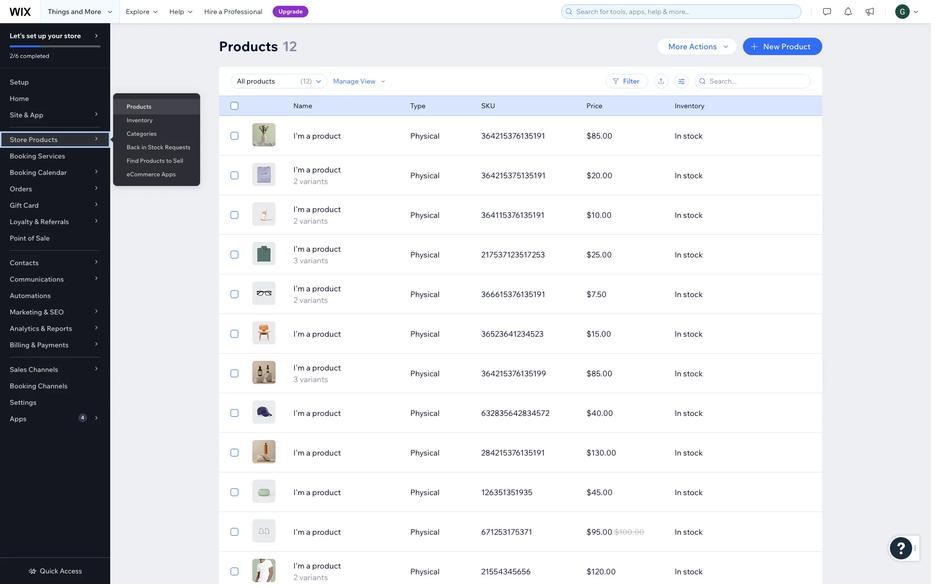 Task type: locate. For each thing, give the bounding box(es) containing it.
physical link for 632835642834572
[[405, 402, 476, 425]]

12 down the upgrade button
[[283, 38, 297, 55]]

1 vertical spatial $85.00 link
[[581, 362, 669, 385]]

& inside dropdown button
[[44, 308, 48, 317]]

284215376135191 link
[[476, 442, 581, 465]]

2 $85.00 from the top
[[587, 369, 613, 379]]

in stock
[[675, 131, 703, 141], [675, 171, 703, 180], [675, 210, 703, 220], [675, 250, 703, 260], [675, 290, 703, 299], [675, 329, 703, 339], [675, 369, 703, 379], [675, 409, 703, 418], [675, 448, 703, 458], [675, 488, 703, 498], [675, 528, 703, 537], [675, 567, 703, 577]]

1 i'm a product 3 variants from the top
[[294, 244, 341, 266]]

4 in from the top
[[675, 250, 682, 260]]

12 in stock from the top
[[675, 567, 703, 577]]

in for 632835642834572
[[675, 409, 682, 418]]

& inside dropdown button
[[41, 325, 45, 333]]

1 vertical spatial apps
[[10, 415, 26, 424]]

more
[[85, 7, 101, 16], [669, 42, 688, 51]]

apps down settings
[[10, 415, 26, 424]]

1 i'm a product from the top
[[294, 131, 341, 141]]

9 i'm from the top
[[294, 448, 305, 458]]

$85.00 link up the $20.00 link
[[581, 124, 669, 148]]

3
[[294, 256, 298, 266], [294, 375, 298, 384]]

12 in stock link from the top
[[669, 561, 775, 584]]

3 in stock from the top
[[675, 210, 703, 220]]

hire a professional
[[204, 7, 263, 16]]

sale
[[36, 234, 50, 243]]

physical link for 21554345656
[[405, 561, 476, 584]]

0 horizontal spatial inventory
[[127, 117, 153, 124]]

in stock for 284215376135191
[[675, 448, 703, 458]]

in stock for 671253175371
[[675, 528, 703, 537]]

0 horizontal spatial apps
[[10, 415, 26, 424]]

upgrade button
[[273, 6, 309, 17]]

in stock for 364215376135199
[[675, 369, 703, 379]]

stock
[[684, 131, 703, 141], [684, 171, 703, 180], [684, 210, 703, 220], [684, 250, 703, 260], [684, 290, 703, 299], [684, 329, 703, 339], [684, 369, 703, 379], [684, 409, 703, 418], [684, 448, 703, 458], [684, 488, 703, 498], [684, 528, 703, 537], [684, 567, 703, 577]]

8 in stock from the top
[[675, 409, 703, 418]]

let's
[[10, 31, 25, 40]]

up
[[38, 31, 46, 40]]

i'm
[[294, 131, 305, 141], [294, 165, 305, 175], [294, 205, 305, 214], [294, 244, 305, 254], [294, 284, 305, 294], [294, 329, 305, 339], [294, 363, 305, 373], [294, 409, 305, 418], [294, 448, 305, 458], [294, 488, 305, 498], [294, 528, 305, 537], [294, 561, 305, 571]]

new product
[[764, 42, 811, 51]]

in stock for 366615376135191
[[675, 290, 703, 299]]

$85.00 link
[[581, 124, 669, 148], [581, 362, 669, 385]]

21554345656 link
[[476, 561, 581, 584]]

& right site
[[24, 111, 28, 119]]

6 i'm from the top
[[294, 329, 305, 339]]

0 horizontal spatial 12
[[283, 38, 297, 55]]

actions
[[689, 42, 717, 51]]

app
[[30, 111, 43, 119]]

5 i'm a product from the top
[[294, 488, 341, 498]]

& for billing
[[31, 341, 36, 350]]

channels for sales channels
[[28, 366, 58, 374]]

sell
[[173, 157, 183, 164]]

$7.50 link
[[581, 283, 669, 306]]

access
[[60, 567, 82, 576]]

products
[[219, 38, 278, 55], [127, 103, 152, 110], [29, 135, 58, 144], [140, 157, 165, 164]]

1 vertical spatial more
[[669, 42, 688, 51]]

4 physical from the top
[[410, 250, 440, 260]]

$10.00 link
[[581, 204, 669, 227]]

in stock for 364115376135191
[[675, 210, 703, 220]]

2 stock from the top
[[684, 171, 703, 180]]

$85.00 up $40.00
[[587, 369, 613, 379]]

$45.00 link
[[581, 481, 669, 504]]

6 i'm a product link from the top
[[288, 527, 405, 538]]

2 i'm a product link from the top
[[288, 328, 405, 340]]

4
[[81, 415, 84, 421]]

billing & payments button
[[0, 337, 110, 354]]

$40.00 link
[[581, 402, 669, 425]]

booking for booking calendar
[[10, 168, 36, 177]]

9 stock from the top
[[684, 448, 703, 458]]

10 physical from the top
[[410, 488, 440, 498]]

& left reports at the left bottom of the page
[[41, 325, 45, 333]]

booking inside dropdown button
[[10, 168, 36, 177]]

more actions
[[669, 42, 717, 51]]

1 vertical spatial booking
[[10, 168, 36, 177]]

1 vertical spatial 3
[[294, 375, 298, 384]]

in stock for 632835642834572
[[675, 409, 703, 418]]

store products
[[10, 135, 58, 144]]

more right and
[[85, 7, 101, 16]]

i'm a product link
[[288, 130, 405, 142], [288, 328, 405, 340], [288, 408, 405, 419], [288, 447, 405, 459], [288, 487, 405, 499], [288, 527, 405, 538]]

stock for 671253175371
[[684, 528, 703, 537]]

& inside popup button
[[34, 218, 39, 226]]

9 physical link from the top
[[405, 442, 476, 465]]

2 physical link from the top
[[405, 164, 476, 187]]

3 i'm a product link from the top
[[288, 408, 405, 419]]

10 in stock link from the top
[[669, 481, 775, 504]]

364215376135199 link
[[476, 362, 581, 385]]

2 in from the top
[[675, 171, 682, 180]]

$85.00 for 364215376135199
[[587, 369, 613, 379]]

2 vertical spatial booking
[[10, 382, 36, 391]]

3 2 from the top
[[294, 295, 298, 305]]

filter
[[623, 77, 640, 86]]

10 physical link from the top
[[405, 481, 476, 504]]

10 i'm from the top
[[294, 488, 305, 498]]

$120.00 link
[[581, 561, 669, 584]]

in stock link for 364215376135191
[[669, 124, 775, 148]]

5 i'm a product link from the top
[[288, 487, 405, 499]]

booking down store
[[10, 152, 36, 161]]

0 vertical spatial $85.00 link
[[581, 124, 669, 148]]

in for 217537123517253
[[675, 250, 682, 260]]

11 physical link from the top
[[405, 521, 476, 544]]

11 i'm from the top
[[294, 528, 305, 537]]

sales
[[10, 366, 27, 374]]

6 in stock link from the top
[[669, 323, 775, 346]]

in for 366615376135191
[[675, 290, 682, 299]]

& right billing
[[31, 341, 36, 350]]

12 physical link from the top
[[405, 561, 476, 584]]

7 stock from the top
[[684, 369, 703, 379]]

1 horizontal spatial inventory
[[675, 102, 705, 110]]

2 booking from the top
[[10, 168, 36, 177]]

1 vertical spatial i'm a product 3 variants
[[294, 363, 341, 384]]

setup
[[10, 78, 29, 87]]

$85.00 link down $15.00 link
[[581, 362, 669, 385]]

2 3 from the top
[[294, 375, 298, 384]]

physical link for 364215376135191
[[405, 124, 476, 148]]

physical
[[410, 131, 440, 141], [410, 171, 440, 180], [410, 210, 440, 220], [410, 250, 440, 260], [410, 290, 440, 299], [410, 329, 440, 339], [410, 369, 440, 379], [410, 409, 440, 418], [410, 448, 440, 458], [410, 488, 440, 498], [410, 528, 440, 537], [410, 567, 440, 577]]

stock for 364115376135191
[[684, 210, 703, 220]]

in
[[675, 131, 682, 141], [675, 171, 682, 180], [675, 210, 682, 220], [675, 250, 682, 260], [675, 290, 682, 299], [675, 329, 682, 339], [675, 369, 682, 379], [675, 409, 682, 418], [675, 448, 682, 458], [675, 488, 682, 498], [675, 528, 682, 537], [675, 567, 682, 577]]

2 $85.00 link from the top
[[581, 362, 669, 385]]

products down professional
[[219, 38, 278, 55]]

4 i'm from the top
[[294, 244, 305, 254]]

Search... field
[[707, 74, 808, 88]]

your
[[48, 31, 63, 40]]

5 stock from the top
[[684, 290, 703, 299]]

1 vertical spatial 12
[[303, 77, 310, 86]]

0 vertical spatial apps
[[161, 171, 176, 178]]

0 vertical spatial i'm a product 3 variants
[[294, 244, 341, 266]]

physical link for 366615376135191
[[405, 283, 476, 306]]

channels up booking channels
[[28, 366, 58, 374]]

6 variants from the top
[[300, 573, 328, 583]]

store
[[10, 135, 27, 144]]

explore
[[126, 7, 150, 16]]

366615376135191 link
[[476, 283, 581, 306]]

i'm a product 2 variants for 364115376135191
[[294, 205, 341, 226]]

categories link
[[113, 126, 200, 142]]

in stock for 126351351935
[[675, 488, 703, 498]]

9 in from the top
[[675, 448, 682, 458]]

6 stock from the top
[[684, 329, 703, 339]]

in for 364115376135191
[[675, 210, 682, 220]]

2/6
[[10, 52, 19, 59]]

in for 364215376135199
[[675, 369, 682, 379]]

12 physical from the top
[[410, 567, 440, 577]]

6 physical from the top
[[410, 329, 440, 339]]

12 for ( 12 )
[[303, 77, 310, 86]]

1 horizontal spatial 12
[[303, 77, 310, 86]]

& inside popup button
[[24, 111, 28, 119]]

2 in stock from the top
[[675, 171, 703, 180]]

a
[[219, 7, 222, 16], [306, 131, 311, 141], [306, 165, 311, 175], [306, 205, 311, 214], [306, 244, 311, 254], [306, 284, 311, 294], [306, 329, 311, 339], [306, 363, 311, 373], [306, 409, 311, 418], [306, 448, 311, 458], [306, 488, 311, 498], [306, 528, 311, 537], [306, 561, 311, 571]]

3 booking from the top
[[10, 382, 36, 391]]

1 2 from the top
[[294, 177, 298, 186]]

loyalty
[[10, 218, 33, 226]]

1 i'm a product link from the top
[[288, 130, 405, 142]]

i'm a product 3 variants
[[294, 244, 341, 266], [294, 363, 341, 384]]

$85.00 down price
[[587, 131, 613, 141]]

10 in stock from the top
[[675, 488, 703, 498]]

& right loyalty
[[34, 218, 39, 226]]

10 in from the top
[[675, 488, 682, 498]]

4 in stock link from the top
[[669, 243, 775, 266]]

364215376135191
[[481, 131, 545, 141]]

None checkbox
[[231, 130, 238, 142], [231, 170, 238, 181], [231, 249, 238, 261], [231, 328, 238, 340], [231, 368, 238, 380], [231, 447, 238, 459], [231, 527, 238, 538], [231, 566, 238, 578], [231, 130, 238, 142], [231, 170, 238, 181], [231, 249, 238, 261], [231, 328, 238, 340], [231, 368, 238, 380], [231, 447, 238, 459], [231, 527, 238, 538], [231, 566, 238, 578]]

store
[[64, 31, 81, 40]]

1 variants from the top
[[300, 177, 328, 186]]

11 in stock link from the top
[[669, 521, 775, 544]]

4 variants from the top
[[300, 295, 328, 305]]

11 in stock from the top
[[675, 528, 703, 537]]

364215375135191
[[481, 171, 546, 180]]

physical for 364215375135191
[[410, 171, 440, 180]]

variants for 364215375135191
[[300, 177, 328, 186]]

8 in stock link from the top
[[669, 402, 775, 425]]

booking up orders
[[10, 168, 36, 177]]

1 horizontal spatial apps
[[161, 171, 176, 178]]

gift card button
[[0, 197, 110, 214]]

physical for 364215376135199
[[410, 369, 440, 379]]

2 variants from the top
[[300, 216, 328, 226]]

physical link
[[405, 124, 476, 148], [405, 164, 476, 187], [405, 204, 476, 227], [405, 243, 476, 266], [405, 283, 476, 306], [405, 323, 476, 346], [405, 362, 476, 385], [405, 402, 476, 425], [405, 442, 476, 465], [405, 481, 476, 504], [405, 521, 476, 544], [405, 561, 476, 584]]

12 up name
[[303, 77, 310, 86]]

i'm a product 3 variants for 217537123517253
[[294, 244, 341, 266]]

2 for 364215375135191
[[294, 177, 298, 186]]

11 stock from the top
[[684, 528, 703, 537]]

i'm a product link for 284215376135191
[[288, 447, 405, 459]]

hire a professional link
[[198, 0, 268, 23]]

$130.00
[[587, 448, 616, 458]]

1 vertical spatial channels
[[38, 382, 68, 391]]

2 i'm a product 3 variants from the top
[[294, 363, 341, 384]]

sidebar element
[[0, 23, 110, 585]]

4 product from the top
[[312, 244, 341, 254]]

1 3 from the top
[[294, 256, 298, 266]]

0 horizontal spatial more
[[85, 7, 101, 16]]

9 in stock from the top
[[675, 448, 703, 458]]

3 i'm a product from the top
[[294, 409, 341, 418]]

0 vertical spatial channels
[[28, 366, 58, 374]]

stock for 217537123517253
[[684, 250, 703, 260]]

2 i'm a product from the top
[[294, 329, 341, 339]]

3 i'm from the top
[[294, 205, 305, 214]]

i'm a product for 671253175371
[[294, 528, 341, 537]]

4 2 from the top
[[294, 573, 298, 583]]

4 in stock from the top
[[675, 250, 703, 260]]

4 i'm a product 2 variants from the top
[[294, 561, 341, 583]]

11 in from the top
[[675, 528, 682, 537]]

0 vertical spatial booking
[[10, 152, 36, 161]]

gift card
[[10, 201, 39, 210]]

7 in from the top
[[675, 369, 682, 379]]

orders
[[10, 185, 32, 193]]

in stock link for 21554345656
[[669, 561, 775, 584]]

1 $85.00 link from the top
[[581, 124, 669, 148]]

& inside popup button
[[31, 341, 36, 350]]

& left seo
[[44, 308, 48, 317]]

366615376135191
[[481, 290, 545, 299]]

more left actions
[[669, 42, 688, 51]]

2 i'm a product 2 variants from the top
[[294, 205, 341, 226]]

variants for 217537123517253
[[300, 256, 328, 266]]

find products to sell
[[127, 157, 183, 164]]

manage view button
[[333, 77, 387, 86]]

reports
[[47, 325, 72, 333]]

analytics
[[10, 325, 39, 333]]

sku
[[481, 102, 495, 110]]

9 product from the top
[[312, 448, 341, 458]]

i'm a product for 632835642834572
[[294, 409, 341, 418]]

10 product from the top
[[312, 488, 341, 498]]

$100.00
[[614, 528, 645, 537]]

$10.00
[[587, 210, 612, 220]]

in for 36523641234523
[[675, 329, 682, 339]]

physical for 632835642834572
[[410, 409, 440, 418]]

name
[[294, 102, 312, 110]]

in stock link for 217537123517253
[[669, 243, 775, 266]]

6 i'm a product from the top
[[294, 528, 341, 537]]

12 product from the top
[[312, 561, 341, 571]]

i'm a product for 364215376135191
[[294, 131, 341, 141]]

3 physical from the top
[[410, 210, 440, 220]]

7 in stock link from the top
[[669, 362, 775, 385]]

0 vertical spatial 3
[[294, 256, 298, 266]]

1 booking from the top
[[10, 152, 36, 161]]

$130.00 link
[[581, 442, 669, 465]]

home
[[10, 94, 29, 103]]

1 vertical spatial $85.00
[[587, 369, 613, 379]]

products up booking services
[[29, 135, 58, 144]]

0 vertical spatial $85.00
[[587, 131, 613, 141]]

in stock for 364215376135191
[[675, 131, 703, 141]]

channels inside dropdown button
[[28, 366, 58, 374]]

5 i'm from the top
[[294, 284, 305, 294]]

2 physical from the top
[[410, 171, 440, 180]]

channels up settings "link"
[[38, 382, 68, 391]]

apps down to
[[161, 171, 176, 178]]

1 $85.00 from the top
[[587, 131, 613, 141]]

5 in stock link from the top
[[669, 283, 775, 306]]

back in stock requests link
[[113, 139, 200, 156]]

2 for 364115376135191
[[294, 216, 298, 226]]

seo
[[50, 308, 64, 317]]

1 vertical spatial inventory
[[127, 117, 153, 124]]

1 horizontal spatial more
[[669, 42, 688, 51]]

stock for 21554345656
[[684, 567, 703, 577]]

i'm a product 2 variants
[[294, 165, 341, 186], [294, 205, 341, 226], [294, 284, 341, 305], [294, 561, 341, 583]]

0 vertical spatial 12
[[283, 38, 297, 55]]

in stock link for 366615376135191
[[669, 283, 775, 306]]

contacts button
[[0, 255, 110, 271]]

3 for 217537123517253
[[294, 256, 298, 266]]

quick
[[40, 567, 58, 576]]

5 in stock from the top
[[675, 290, 703, 299]]

point
[[10, 234, 26, 243]]

4 stock from the top
[[684, 250, 703, 260]]

billing
[[10, 341, 30, 350]]

site & app button
[[0, 107, 110, 123]]

2 in stock link from the top
[[669, 164, 775, 187]]

None checkbox
[[231, 100, 238, 112], [231, 209, 238, 221], [231, 289, 238, 300], [231, 408, 238, 419], [231, 487, 238, 499], [231, 100, 238, 112], [231, 209, 238, 221], [231, 289, 238, 300], [231, 408, 238, 419], [231, 487, 238, 499]]

1 i'm from the top
[[294, 131, 305, 141]]

8 physical link from the top
[[405, 402, 476, 425]]

8 physical from the top
[[410, 409, 440, 418]]

4 i'm a product link from the top
[[288, 447, 405, 459]]

1 in stock link from the top
[[669, 124, 775, 148]]

booking up settings
[[10, 382, 36, 391]]

8 product from the top
[[312, 409, 341, 418]]

in stock link
[[669, 124, 775, 148], [669, 164, 775, 187], [669, 204, 775, 227], [669, 243, 775, 266], [669, 283, 775, 306], [669, 323, 775, 346], [669, 362, 775, 385], [669, 402, 775, 425], [669, 442, 775, 465], [669, 481, 775, 504], [669, 521, 775, 544], [669, 561, 775, 584]]

in stock link for 364215375135191
[[669, 164, 775, 187]]

5 physical link from the top
[[405, 283, 476, 306]]

1 i'm a product 2 variants from the top
[[294, 165, 341, 186]]

1 stock from the top
[[684, 131, 703, 141]]

i'm a product 2 variants for 21554345656
[[294, 561, 341, 583]]

12 stock from the top
[[684, 567, 703, 577]]

2 for 21554345656
[[294, 573, 298, 583]]

0 vertical spatial inventory
[[675, 102, 705, 110]]

upgrade
[[279, 8, 303, 15]]

ecommerce apps link
[[113, 166, 200, 183]]



Task type: vqa. For each thing, say whether or not it's contained in the screenshot.


Task type: describe. For each thing, give the bounding box(es) containing it.
back
[[127, 144, 140, 151]]

i'm a product link for 36523641234523
[[288, 328, 405, 340]]

i'm a product link for 671253175371
[[288, 527, 405, 538]]

i'm a product link for 364215376135191
[[288, 130, 405, 142]]

variants for 364215376135199
[[300, 375, 328, 384]]

632835642834572 link
[[476, 402, 581, 425]]

0 vertical spatial more
[[85, 7, 101, 16]]

stock for 366615376135191
[[684, 290, 703, 299]]

in for 21554345656
[[675, 567, 682, 577]]

physical link for 36523641234523
[[405, 323, 476, 346]]

2 for 366615376135191
[[294, 295, 298, 305]]

i'm a product link for 126351351935
[[288, 487, 405, 499]]

& for marketing
[[44, 308, 48, 317]]

217537123517253
[[481, 250, 545, 260]]

$85.00 for 364215376135191
[[587, 131, 613, 141]]

( 12 )
[[301, 77, 312, 86]]

physical for 36523641234523
[[410, 329, 440, 339]]

$40.00
[[587, 409, 613, 418]]

booking services link
[[0, 148, 110, 164]]

more inside dropdown button
[[669, 42, 688, 51]]

marketing & seo
[[10, 308, 64, 317]]

in for 671253175371
[[675, 528, 682, 537]]

physical link for 671253175371
[[405, 521, 476, 544]]

i'm a product for 126351351935
[[294, 488, 341, 498]]

home link
[[0, 90, 110, 107]]

channels for booking channels
[[38, 382, 68, 391]]

Search for tools, apps, help & more... field
[[574, 5, 798, 18]]

booking calendar
[[10, 168, 67, 177]]

$95.00
[[587, 528, 613, 537]]

booking calendar button
[[0, 164, 110, 181]]

inventory link
[[113, 112, 200, 129]]

284215376135191
[[481, 448, 545, 458]]

in stock link for 36523641234523
[[669, 323, 775, 346]]

$120.00
[[587, 567, 616, 577]]

$7.50
[[587, 290, 607, 299]]

i'm a product link for 632835642834572
[[288, 408, 405, 419]]

364215376135191 link
[[476, 124, 581, 148]]

physical for 366615376135191
[[410, 290, 440, 299]]

site
[[10, 111, 22, 119]]

$85.00 link for 364215376135191
[[581, 124, 669, 148]]

marketing
[[10, 308, 42, 317]]

stock for 284215376135191
[[684, 448, 703, 458]]

products up ecommerce apps
[[140, 157, 165, 164]]

orders button
[[0, 181, 110, 197]]

i'm a product 3 variants for 364215376135199
[[294, 363, 341, 384]]

i'm a product for 284215376135191
[[294, 448, 341, 458]]

& for site
[[24, 111, 28, 119]]

(
[[301, 77, 303, 86]]

$45.00
[[587, 488, 613, 498]]

364115376135191
[[481, 210, 545, 220]]

in stock link for 284215376135191
[[669, 442, 775, 465]]

marketing & seo button
[[0, 304, 110, 321]]

requests
[[165, 144, 191, 151]]

manage
[[333, 77, 359, 86]]

2 i'm from the top
[[294, 165, 305, 175]]

physical for 671253175371
[[410, 528, 440, 537]]

3 for 364215376135199
[[294, 375, 298, 384]]

find
[[127, 157, 139, 164]]

364215375135191 link
[[476, 164, 581, 187]]

$95.00 $100.00
[[587, 528, 645, 537]]

new
[[764, 42, 780, 51]]

3 product from the top
[[312, 205, 341, 214]]

variants for 364115376135191
[[300, 216, 328, 226]]

products up inventory link
[[127, 103, 152, 110]]

5 product from the top
[[312, 284, 341, 294]]

booking for booking services
[[10, 152, 36, 161]]

booking services
[[10, 152, 65, 161]]

in stock link for 364115376135191
[[669, 204, 775, 227]]

apps inside sidebar "element"
[[10, 415, 26, 424]]

11 product from the top
[[312, 528, 341, 537]]

1 product from the top
[[312, 131, 341, 141]]

36523641234523 link
[[476, 323, 581, 346]]

find products to sell link
[[113, 153, 200, 169]]

in stock link for 632835642834572
[[669, 402, 775, 425]]

things
[[48, 7, 69, 16]]

2 product from the top
[[312, 165, 341, 175]]

$15.00 link
[[581, 323, 669, 346]]

stock for 364215376135199
[[684, 369, 703, 379]]

in for 284215376135191
[[675, 448, 682, 458]]

21554345656
[[481, 567, 531, 577]]

physical link for 217537123517253
[[405, 243, 476, 266]]

i'm a product 2 variants for 366615376135191
[[294, 284, 341, 305]]

stock for 632835642834572
[[684, 409, 703, 418]]

stock for 36523641234523
[[684, 329, 703, 339]]

to
[[166, 157, 172, 164]]

$25.00
[[587, 250, 612, 260]]

in stock for 36523641234523
[[675, 329, 703, 339]]

physical for 21554345656
[[410, 567, 440, 577]]

products 12
[[219, 38, 297, 55]]

in for 364215375135191
[[675, 171, 682, 180]]

variants for 21554345656
[[300, 573, 328, 583]]

and
[[71, 7, 83, 16]]

physical for 126351351935
[[410, 488, 440, 498]]

6 product from the top
[[312, 329, 341, 339]]

filter button
[[606, 74, 649, 89]]

i'm a product 2 variants for 364215375135191
[[294, 165, 341, 186]]

stock for 364215376135191
[[684, 131, 703, 141]]

$85.00 link for 364215376135199
[[581, 362, 669, 385]]

point of sale
[[10, 234, 50, 243]]

2/6 completed
[[10, 52, 49, 59]]

217537123517253 link
[[476, 243, 581, 266]]

contacts
[[10, 259, 39, 267]]

automations
[[10, 292, 51, 300]]

& for analytics
[[41, 325, 45, 333]]

categories
[[127, 130, 157, 137]]

in stock for 217537123517253
[[675, 250, 703, 260]]

Unsaved view field
[[234, 74, 298, 88]]

physical for 217537123517253
[[410, 250, 440, 260]]

physical link for 364115376135191
[[405, 204, 476, 227]]

in stock for 21554345656
[[675, 567, 703, 577]]

in stock link for 364215376135199
[[669, 362, 775, 385]]

in for 126351351935
[[675, 488, 682, 498]]

analytics & reports button
[[0, 321, 110, 337]]

quick access
[[40, 567, 82, 576]]

settings link
[[0, 395, 110, 411]]

referrals
[[40, 218, 69, 226]]

in
[[142, 144, 146, 151]]

professional
[[224, 7, 263, 16]]

gift
[[10, 201, 22, 210]]

store products button
[[0, 132, 110, 148]]

671253175371 link
[[476, 521, 581, 544]]

physical link for 284215376135191
[[405, 442, 476, 465]]

new product button
[[743, 38, 823, 55]]

let's set up your store
[[10, 31, 81, 40]]

7 product from the top
[[312, 363, 341, 373]]

booking for booking channels
[[10, 382, 36, 391]]

back in stock requests
[[127, 144, 191, 151]]

physical for 284215376135191
[[410, 448, 440, 458]]

in stock for 364215375135191
[[675, 171, 703, 180]]

stock for 126351351935
[[684, 488, 703, 498]]

$20.00 link
[[581, 164, 669, 187]]

7 i'm from the top
[[294, 363, 305, 373]]

products inside dropdown button
[[29, 135, 58, 144]]

physical link for 364215376135199
[[405, 362, 476, 385]]

variants for 366615376135191
[[300, 295, 328, 305]]

$20.00
[[587, 171, 613, 180]]

in for 364215376135191
[[675, 131, 682, 141]]

calendar
[[38, 168, 67, 177]]

stock for 364215375135191
[[684, 171, 703, 180]]

hire
[[204, 7, 217, 16]]

364115376135191 link
[[476, 204, 581, 227]]

price
[[587, 102, 603, 110]]

i'm a product for 36523641234523
[[294, 329, 341, 339]]

setup link
[[0, 74, 110, 90]]

booking channels link
[[0, 378, 110, 395]]

physical for 364115376135191
[[410, 210, 440, 220]]

8 i'm from the top
[[294, 409, 305, 418]]

sales channels button
[[0, 362, 110, 378]]

things and more
[[48, 7, 101, 16]]

in stock link for 671253175371
[[669, 521, 775, 544]]

& for loyalty
[[34, 218, 39, 226]]

$25.00 link
[[581, 243, 669, 266]]

help button
[[164, 0, 198, 23]]

12 i'm from the top
[[294, 561, 305, 571]]

booking channels
[[10, 382, 68, 391]]

36523641234523
[[481, 329, 544, 339]]

physical link for 126351351935
[[405, 481, 476, 504]]

settings
[[10, 399, 36, 407]]



